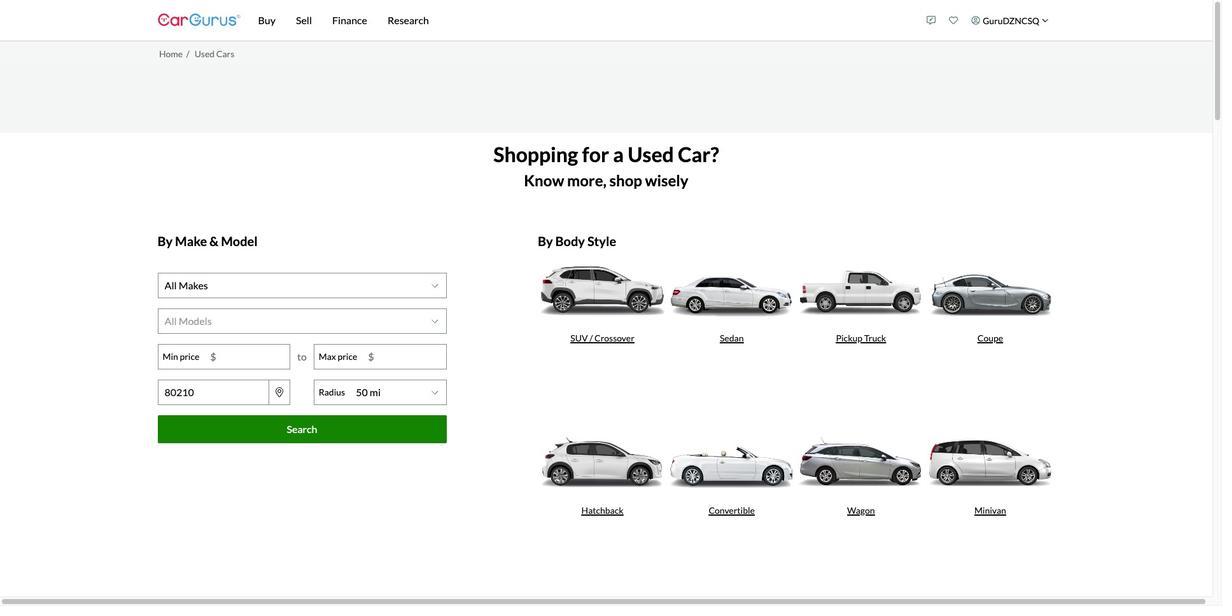 Task type: vqa. For each thing, say whether or not it's contained in the screenshot.
Shopping
yes



Task type: locate. For each thing, give the bounding box(es) containing it.
used
[[195, 48, 215, 59], [628, 142, 674, 166]]

1 horizontal spatial used
[[628, 142, 674, 166]]

coupe
[[978, 333, 1003, 344]]

buy
[[258, 14, 276, 26]]

/ right suv
[[590, 333, 593, 344]]

gurudzncsq menu item
[[965, 3, 1055, 38]]

model
[[221, 233, 258, 249]]

used left cars
[[195, 48, 215, 59]]

1 by from the left
[[158, 233, 173, 249]]

convertible body style image
[[667, 426, 797, 499]]

style
[[587, 233, 616, 249]]

wagon body style image
[[797, 426, 926, 499]]

0 horizontal spatial by
[[158, 233, 173, 249]]

/
[[186, 48, 189, 59], [590, 333, 593, 344]]

0 horizontal spatial /
[[186, 48, 189, 59]]

for
[[582, 142, 609, 166]]

1 horizontal spatial price
[[338, 352, 357, 362]]

0 vertical spatial /
[[186, 48, 189, 59]]

sedan
[[720, 333, 744, 344]]

used inside shopping for a used car? know more, shop wisely
[[628, 142, 674, 166]]

saved cars image
[[949, 16, 958, 25]]

cars
[[216, 48, 234, 59]]

min
[[163, 352, 178, 362]]

gurudzncsq menu
[[920, 3, 1055, 38]]

by left the 'body'
[[538, 233, 553, 249]]

coupe link
[[926, 254, 1055, 426]]

menu bar
[[240, 0, 920, 41]]

gurudzncsq button
[[965, 3, 1055, 38]]

home link
[[159, 48, 183, 59]]

used up wisely
[[628, 142, 674, 166]]

to
[[297, 351, 307, 363]]

2 price from the left
[[338, 352, 357, 362]]

/ for home
[[186, 48, 189, 59]]

wagon
[[847, 506, 875, 516]]

max price
[[319, 352, 357, 362]]

cargurus logo homepage link link
[[158, 2, 240, 39]]

search button
[[158, 415, 447, 443]]

max
[[319, 352, 336, 362]]

suv
[[571, 333, 588, 344]]

2 by from the left
[[538, 233, 553, 249]]

/ right home link
[[186, 48, 189, 59]]

0 vertical spatial used
[[195, 48, 215, 59]]

price right the max
[[338, 352, 357, 362]]

find my location image
[[276, 387, 283, 398]]

more,
[[567, 171, 607, 190]]

1 vertical spatial /
[[590, 333, 593, 344]]

home / used cars
[[159, 48, 234, 59]]

cargurus logo homepage link image
[[158, 2, 240, 39]]

chevron down image
[[1042, 17, 1048, 24], [432, 282, 438, 289], [432, 317, 438, 325], [432, 389, 438, 396]]

shopping
[[494, 142, 578, 166]]

price right min
[[180, 352, 199, 362]]

1 price from the left
[[180, 352, 199, 362]]

user icon image
[[972, 16, 981, 25]]

1 vertical spatial used
[[628, 142, 674, 166]]

home
[[159, 48, 183, 59]]

by left "make"
[[158, 233, 173, 249]]

price for max price
[[338, 352, 357, 362]]

know
[[524, 171, 564, 190]]

1 horizontal spatial /
[[590, 333, 593, 344]]

hatchback body style image
[[538, 426, 667, 499]]

hatchback
[[582, 506, 624, 516]]

research
[[388, 14, 429, 26]]

minivan link
[[926, 426, 1055, 599]]

&
[[210, 233, 219, 249]]

buy button
[[248, 0, 286, 41]]

by
[[158, 233, 173, 249], [538, 233, 553, 249]]

0 horizontal spatial price
[[180, 352, 199, 362]]

shopping for a used car? know more, shop wisely
[[494, 142, 719, 190]]

Min price number field
[[204, 345, 290, 369]]

price
[[180, 352, 199, 362], [338, 352, 357, 362]]

suv / crossover link
[[538, 254, 667, 426]]

a
[[613, 142, 624, 166]]

1 horizontal spatial by
[[538, 233, 553, 249]]



Task type: describe. For each thing, give the bounding box(es) containing it.
wagon link
[[797, 426, 926, 599]]

minivan body style image
[[926, 426, 1055, 499]]

chevron down image inside gurudzncsq popup button
[[1042, 17, 1048, 24]]

sedan body style image
[[667, 254, 797, 327]]

search
[[287, 423, 317, 435]]

pickup truck
[[836, 333, 886, 344]]

coupe body style image
[[926, 254, 1055, 327]]

wisely
[[645, 171, 689, 190]]

by for by body style
[[538, 233, 553, 249]]

research button
[[377, 0, 439, 41]]

sell button
[[286, 0, 322, 41]]

car?
[[678, 142, 719, 166]]

menu bar containing buy
[[240, 0, 920, 41]]

convertible
[[709, 506, 755, 516]]

0 horizontal spatial used
[[195, 48, 215, 59]]

sell
[[296, 14, 312, 26]]

pickup
[[836, 333, 863, 344]]

by body style
[[538, 233, 616, 249]]

make
[[175, 233, 207, 249]]

suv / crossover body style image
[[538, 254, 667, 327]]

suv / crossover
[[571, 333, 635, 344]]

convertible link
[[667, 426, 797, 599]]

by for by make & model
[[158, 233, 173, 249]]

finance button
[[322, 0, 377, 41]]

Zip Code telephone field
[[158, 380, 269, 405]]

minivan
[[975, 506, 1006, 516]]

radius
[[319, 387, 345, 398]]

hatchback link
[[538, 426, 667, 599]]

by make & model
[[158, 233, 258, 249]]

sedan link
[[667, 254, 797, 426]]

Max price number field
[[362, 345, 446, 369]]

pickup truck body style image
[[797, 254, 926, 327]]

crossover
[[595, 333, 635, 344]]

pickup truck link
[[797, 254, 926, 426]]

/ for suv
[[590, 333, 593, 344]]

finance
[[332, 14, 367, 26]]

add a car review image
[[927, 16, 936, 25]]

truck
[[864, 333, 886, 344]]

gurudzncsq
[[983, 15, 1040, 26]]

min price
[[163, 352, 199, 362]]

body
[[555, 233, 585, 249]]

price for min price
[[180, 352, 199, 362]]

shop
[[610, 171, 642, 190]]



